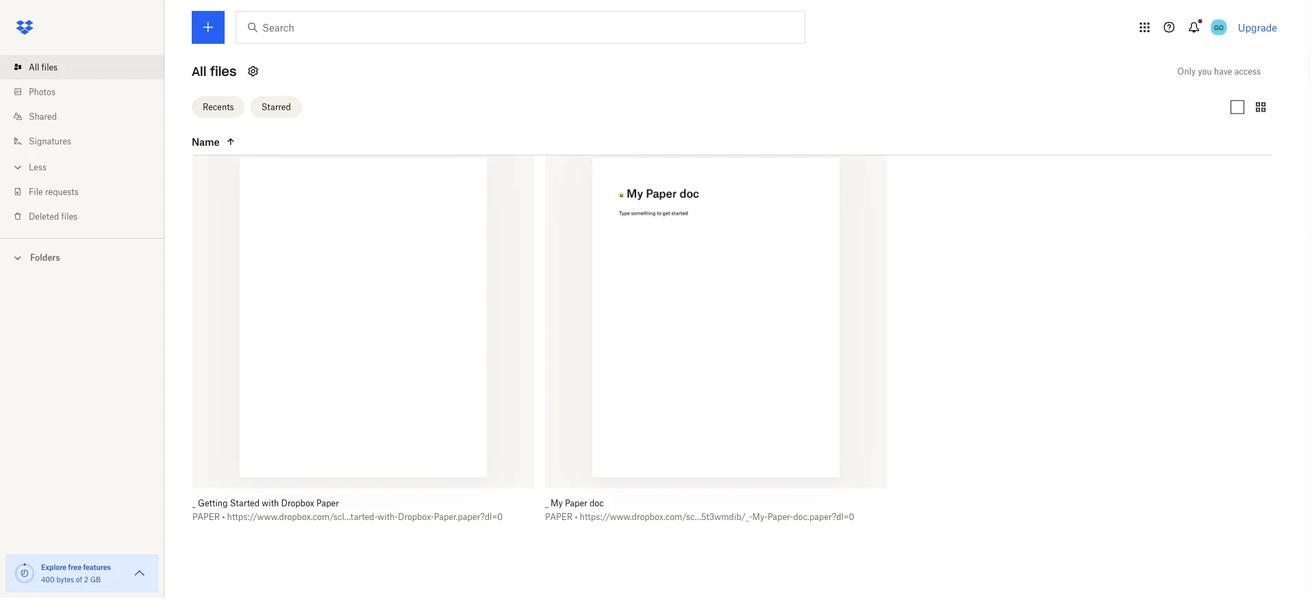 Task type: vqa. For each thing, say whether or not it's contained in the screenshot.
the _ My Paper doc button
yes



Task type: describe. For each thing, give the bounding box(es) containing it.
Search in folder "Dropbox" text field
[[262, 20, 777, 35]]

name button
[[192, 134, 307, 150]]

dropbox-
[[398, 513, 434, 523]]

shared link
[[11, 104, 164, 129]]

https://www.dropbox.com/scl…tarted-
[[227, 513, 378, 523]]

go button
[[1208, 16, 1230, 38]]

my
[[551, 499, 563, 509]]

only
[[1178, 66, 1196, 76]]

go
[[1214, 23, 1224, 32]]

https://www.dropbox.com/sc…5t3wmdib/_-
[[580, 513, 752, 523]]

_ my paper doc paper • https://www.dropbox.com/sc…5t3wmdib/_-my-paper-doc.paper?dl=0
[[545, 499, 854, 523]]

list containing all files
[[0, 47, 164, 238]]

started
[[230, 499, 260, 509]]

name
[[192, 136, 220, 148]]

gb
[[90, 576, 101, 584]]

my-
[[752, 513, 768, 523]]

deleted files
[[29, 211, 77, 222]]

with-
[[378, 513, 398, 523]]

recents button
[[192, 96, 245, 118]]

folders button
[[0, 247, 164, 267]]

requests
[[45, 187, 79, 197]]

all files list item
[[0, 55, 164, 79]]

paper inside the _ my paper doc paper • https://www.dropbox.com/sc…5t3wmdib/_-my-paper-doc.paper?dl=0
[[565, 499, 587, 509]]

paper-
[[768, 513, 793, 523]]

explore
[[41, 563, 67, 572]]

upgrade link
[[1238, 22, 1277, 33]]

_ for _ getting started with dropbox paper paper • https://www.dropbox.com/scl…tarted-with-dropbox-paper.paper?dl=0
[[192, 499, 196, 509]]

2 horizontal spatial files
[[210, 63, 237, 79]]

recents
[[203, 102, 234, 112]]

400
[[41, 576, 55, 584]]

only you have access
[[1178, 66, 1261, 76]]

1 horizontal spatial all
[[192, 63, 206, 79]]

_ getting started with dropbox paper button
[[192, 499, 504, 510]]

access
[[1235, 66, 1261, 76]]



Task type: locate. For each thing, give the bounding box(es) containing it.
free
[[68, 563, 81, 572]]

folder settings image
[[245, 63, 261, 79]]

1 _ from the left
[[192, 499, 196, 509]]

1 horizontal spatial paper
[[565, 499, 587, 509]]

file, _ my paper doc.paper row
[[545, 147, 887, 533]]

files for deleted files 'link'
[[61, 211, 77, 222]]

less
[[29, 162, 47, 172]]

2 paper from the left
[[545, 513, 573, 523]]

all files
[[29, 62, 58, 72], [192, 63, 237, 79]]

• inside the _ my paper doc paper • https://www.dropbox.com/sc…5t3wmdib/_-my-paper-doc.paper?dl=0
[[575, 513, 578, 523]]

1 paper from the left
[[192, 513, 220, 523]]

1 horizontal spatial •
[[575, 513, 578, 523]]

_ for _ my paper doc paper • https://www.dropbox.com/sc…5t3wmdib/_-my-paper-doc.paper?dl=0
[[545, 499, 548, 509]]

dropbox image
[[11, 14, 38, 41]]

1 horizontal spatial paper
[[545, 513, 573, 523]]

2
[[84, 576, 88, 584]]

0 horizontal spatial all files
[[29, 62, 58, 72]]

1 horizontal spatial files
[[61, 211, 77, 222]]

2 paper from the left
[[565, 499, 587, 509]]

explore free features 400 bytes of 2 gb
[[41, 563, 111, 584]]

1 horizontal spatial all files
[[192, 63, 237, 79]]

you
[[1198, 66, 1212, 76]]

signatures link
[[11, 129, 164, 153]]

all up 'recents' button
[[192, 63, 206, 79]]

files right deleted
[[61, 211, 77, 222]]

all files up 'recents' button
[[192, 63, 237, 79]]

_ left getting
[[192, 499, 196, 509]]

list
[[0, 47, 164, 238]]

paper
[[192, 513, 220, 523], [545, 513, 573, 523]]

less image
[[11, 161, 25, 174]]

files inside all files link
[[41, 62, 58, 72]]

paper inside "_ getting started with dropbox paper paper • https://www.dropbox.com/scl…tarted-with-dropbox-paper.paper?dl=0"
[[192, 513, 220, 523]]

1 paper from the left
[[316, 499, 339, 509]]

photos link
[[11, 79, 164, 104]]

0 horizontal spatial paper
[[316, 499, 339, 509]]

files for all files link
[[41, 62, 58, 72]]

all up photos
[[29, 62, 39, 72]]

paper.paper?dl=0
[[434, 513, 503, 523]]

doc.paper?dl=0
[[793, 513, 854, 523]]

have
[[1214, 66, 1232, 76]]

dropbox
[[281, 499, 314, 509]]

_ inside "_ getting started with dropbox paper paper • https://www.dropbox.com/scl…tarted-with-dropbox-paper.paper?dl=0"
[[192, 499, 196, 509]]

folders
[[30, 253, 60, 263]]

bytes
[[56, 576, 74, 584]]

_ getting started with dropbox paper paper • https://www.dropbox.com/scl…tarted-with-dropbox-paper.paper?dl=0
[[192, 499, 503, 523]]

of
[[76, 576, 82, 584]]

deleted
[[29, 211, 59, 222]]

getting
[[198, 499, 228, 509]]

all inside list item
[[29, 62, 39, 72]]

_ left my
[[545, 499, 548, 509]]

2 • from the left
[[575, 513, 578, 523]]

•
[[222, 513, 225, 523], [575, 513, 578, 523]]

file, _ getting started with dropbox paper.paper row
[[192, 147, 534, 533]]

all files link
[[11, 55, 164, 79]]

starred button
[[250, 96, 302, 118]]

upgrade
[[1238, 22, 1277, 33]]

paper right my
[[565, 499, 587, 509]]

paper inside the _ my paper doc paper • https://www.dropbox.com/sc…5t3wmdib/_-my-paper-doc.paper?dl=0
[[545, 513, 573, 523]]

files up photos
[[41, 62, 58, 72]]

0 horizontal spatial _
[[192, 499, 196, 509]]

paper
[[316, 499, 339, 509], [565, 499, 587, 509]]

• inside "_ getting started with dropbox paper paper • https://www.dropbox.com/scl…tarted-with-dropbox-paper.paper?dl=0"
[[222, 513, 225, 523]]

all files up photos
[[29, 62, 58, 72]]

with
[[262, 499, 279, 509]]

0 horizontal spatial all
[[29, 62, 39, 72]]

_ inside the _ my paper doc paper • https://www.dropbox.com/sc…5t3wmdib/_-my-paper-doc.paper?dl=0
[[545, 499, 548, 509]]

_ my paper doc button
[[545, 499, 857, 510]]

shared
[[29, 111, 57, 122]]

paper up https://www.dropbox.com/scl…tarted-
[[316, 499, 339, 509]]

photos
[[29, 87, 55, 97]]

files left folder settings icon
[[210, 63, 237, 79]]

file
[[29, 187, 43, 197]]

0 horizontal spatial •
[[222, 513, 225, 523]]

doc
[[590, 499, 604, 509]]

paper inside "_ getting started with dropbox paper paper • https://www.dropbox.com/scl…tarted-with-dropbox-paper.paper?dl=0"
[[316, 499, 339, 509]]

0 horizontal spatial files
[[41, 62, 58, 72]]

all files inside all files link
[[29, 62, 58, 72]]

paper down my
[[545, 513, 573, 523]]

signatures
[[29, 136, 71, 146]]

file requests
[[29, 187, 79, 197]]

paper down getting
[[192, 513, 220, 523]]

file requests link
[[11, 179, 164, 204]]

2 _ from the left
[[545, 499, 548, 509]]

starred
[[261, 102, 291, 112]]

files inside deleted files 'link'
[[61, 211, 77, 222]]

1 • from the left
[[222, 513, 225, 523]]

quota usage element
[[14, 563, 36, 585]]

deleted files link
[[11, 204, 164, 229]]

_
[[192, 499, 196, 509], [545, 499, 548, 509]]

features
[[83, 563, 111, 572]]

all
[[29, 62, 39, 72], [192, 63, 206, 79]]

files
[[41, 62, 58, 72], [210, 63, 237, 79], [61, 211, 77, 222]]

1 horizontal spatial _
[[545, 499, 548, 509]]

0 horizontal spatial paper
[[192, 513, 220, 523]]



